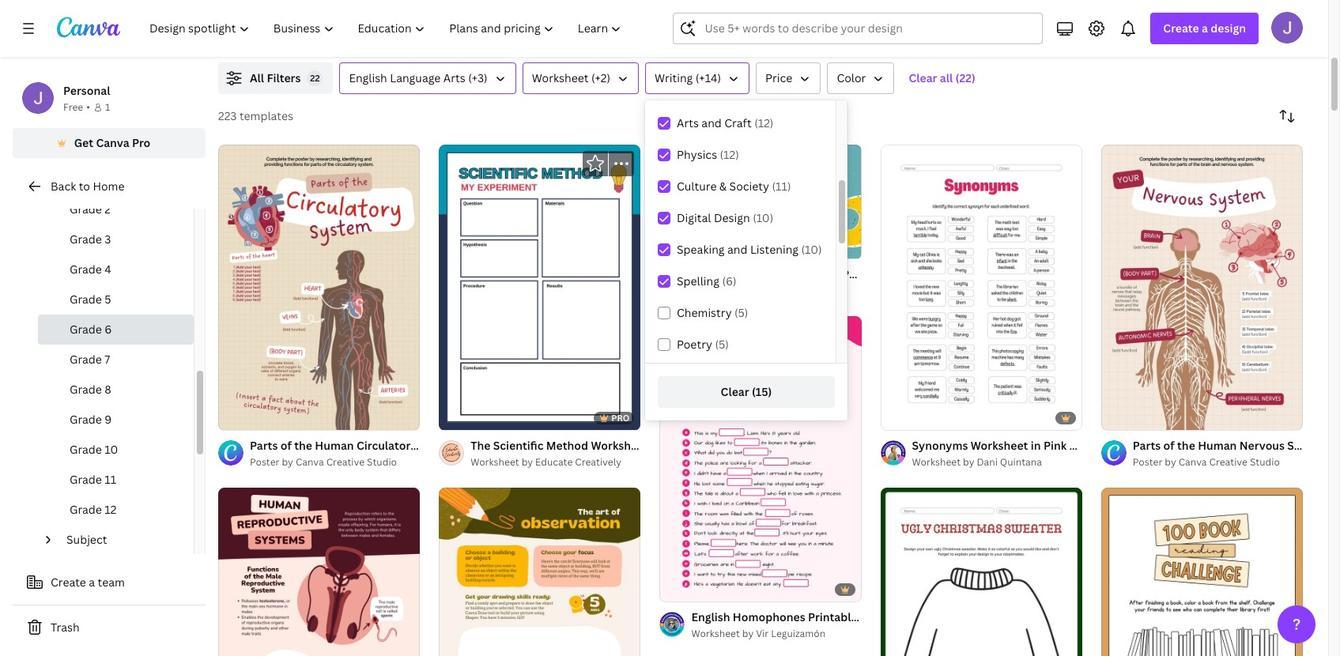 Task type: describe. For each thing, give the bounding box(es) containing it.
subject
[[66, 532, 107, 547]]

motion
[[1117, 11, 1155, 26]]

poetry
[[677, 337, 712, 352]]

all
[[250, 70, 264, 85]]

worksheet by dani quintana link
[[912, 455, 1082, 471]]

edu
[[895, 28, 913, 42]]

grade 9 link
[[38, 405, 194, 435]]

1 horizontal spatial arts
[[677, 115, 699, 130]]

grade for grade 7
[[70, 352, 102, 367]]

0 vertical spatial (12)
[[755, 115, 774, 130]]

1 horizontal spatial (10)
[[801, 242, 822, 257]]

motion and force lesson by dream bird designs
[[1117, 11, 1255, 42]]

lesson inside symbiotic relationships lesson by canva creative studio
[[539, 28, 571, 42]]

the solar system lesson by canva creative studio
[[250, 11, 399, 42]]

style
[[1109, 438, 1137, 453]]

parts of the human circulatory system science poster in light brown rose pink flat graphic style image
[[218, 145, 420, 430]]

grade 11 link
[[38, 465, 194, 495]]

creative inside symbiotic relationships lesson by canva creative studio
[[618, 28, 656, 42]]

poster for 'parts of the human nervous system science poster in pastel pink rose pink flat graphic style' image
[[1133, 456, 1163, 469]]

grade 5
[[70, 292, 111, 307]]

grade 9
[[70, 412, 112, 427]]

solar
[[272, 11, 300, 26]]

studio inside the solar system lesson by canva creative studio
[[369, 28, 399, 42]]

worksheet (+2)
[[532, 70, 610, 85]]

and for viruses
[[875, 11, 896, 26]]

grade for grade 9
[[70, 412, 102, 427]]

canva inside the solar system lesson by canva creative studio
[[298, 28, 326, 42]]

by inside "motion and force lesson by dream bird designs"
[[1151, 28, 1162, 42]]

worksheet by educate creatively link
[[471, 455, 641, 471]]

0 horizontal spatial 1
[[105, 100, 110, 114]]

bird
[[1197, 28, 1216, 42]]

chemistry (5)
[[677, 305, 748, 320]]

1 of 2 for 'parts of the human nervous system science poster in pastel pink rose pink flat graphic style' image
[[1112, 411, 1135, 423]]

5
[[105, 292, 111, 307]]

writing (+14)
[[655, 70, 721, 85]]

top level navigation element
[[139, 13, 635, 44]]

8
[[105, 382, 111, 397]]

canva inside button
[[96, 135, 129, 150]]

poster by canva creative studio link for 'parts of the human nervous system science poster in pastel pink rose pink flat graphic style' image
[[1133, 455, 1303, 471]]

subject button
[[60, 525, 184, 555]]

10
[[105, 442, 118, 457]]

quintana
[[1000, 456, 1042, 469]]

bacteria
[[828, 11, 873, 26]]

price button
[[756, 62, 821, 94]]

free •
[[63, 100, 90, 114]]

create for create a team
[[51, 575, 86, 590]]

spelling (6)
[[677, 274, 737, 289]]

team
[[98, 575, 125, 590]]

2 1 of 2 link from the left
[[1101, 145, 1303, 430]]

lesson by dream bird designs link
[[1117, 28, 1340, 43]]

and for listening
[[728, 242, 748, 257]]

back to home
[[51, 179, 125, 194]]

arts inside 'button'
[[443, 70, 466, 85]]

grade 2
[[70, 202, 111, 217]]

spelling
[[677, 274, 720, 289]]

1 of 2 for parts of the human circulatory system science poster in light brown rose pink flat graphic style image
[[229, 411, 252, 423]]

(5) for poetry (5)
[[715, 337, 729, 352]]

the
[[250, 11, 270, 26]]

synonyms
[[912, 438, 968, 453]]

listening
[[750, 242, 799, 257]]

pro
[[132, 135, 151, 150]]

worksheet up worksheet by dani quintana link
[[971, 438, 1028, 453]]

writing (+14) button
[[645, 62, 750, 94]]

trash link
[[13, 612, 206, 644]]

clear (15) button
[[658, 376, 835, 408]]

&
[[720, 179, 727, 194]]

printable
[[808, 609, 858, 624]]

worksheet left 'vir'
[[691, 627, 740, 640]]

2 for 'parts of the human nervous system science poster in pastel pink rose pink flat graphic style' image
[[1130, 411, 1135, 423]]

get
[[74, 135, 93, 150]]

(6)
[[722, 274, 737, 289]]

Search search field
[[705, 13, 1033, 43]]

english for english language arts (+3)
[[349, 70, 387, 85]]

free
[[63, 100, 83, 114]]

(+2)
[[591, 70, 610, 85]]

grade 10
[[70, 442, 118, 457]]

(15)
[[752, 384, 772, 399]]

bacteria and viruses link
[[828, 10, 1066, 28]]

digital
[[677, 210, 711, 225]]

11
[[105, 472, 116, 487]]

all filters
[[250, 70, 301, 85]]

grade for grade 6
[[70, 322, 102, 337]]

worksheet by educate creatively
[[471, 456, 622, 469]]

language
[[390, 70, 441, 85]]

poster by canva creative studio for 'parts of the human nervous system science poster in pastel pink rose pink flat graphic style' image
[[1133, 456, 1280, 469]]

grade for grade 11
[[70, 472, 102, 487]]

back to home link
[[13, 171, 206, 202]]

•
[[86, 100, 90, 114]]

create a team button
[[13, 567, 206, 599]]

create a design button
[[1151, 13, 1259, 44]]

dream
[[1165, 28, 1195, 42]]

back
[[51, 179, 76, 194]]

clear all (22) button
[[901, 62, 984, 94]]

motion and force image
[[1085, 0, 1340, 4]]

grade 12 link
[[38, 495, 194, 525]]

english language arts (+3)
[[349, 70, 488, 85]]

design
[[1211, 21, 1246, 36]]

lesson for the
[[250, 28, 282, 42]]

trash
[[51, 620, 80, 635]]

2 inside grade 2 link
[[105, 202, 111, 217]]

synonyms worksheet in pink simple style link
[[912, 437, 1137, 455]]

pro
[[612, 412, 630, 424]]

force
[[1181, 11, 1211, 26]]

1 for 'parts of the human nervous system science poster in pastel pink rose pink flat graphic style' image
[[1112, 411, 1117, 423]]

2 for parts of the human circulatory system science poster in light brown rose pink flat graphic style image
[[247, 411, 252, 423]]

grade 6
[[70, 322, 112, 337]]

by inside english homophones printable worksheet worksheet by vir leguizamón
[[742, 627, 754, 640]]

and for craft
[[702, 115, 722, 130]]

vir
[[756, 627, 769, 640]]

bacteria and viruses lesson by ljr edu resources
[[828, 11, 962, 42]]

color button
[[827, 62, 895, 94]]

worksheet down synonyms at bottom
[[912, 456, 961, 469]]

grade 2 link
[[38, 195, 194, 225]]

homophones
[[733, 609, 806, 624]]

craft
[[725, 115, 752, 130]]



Task type: locate. For each thing, give the bounding box(es) containing it.
1 horizontal spatial (5)
[[735, 305, 748, 320]]

grade left 12 at the bottom left
[[70, 502, 102, 517]]

0 horizontal spatial of
[[236, 411, 245, 423]]

grade left 10
[[70, 442, 102, 457]]

create
[[1164, 21, 1199, 36], [51, 575, 86, 590]]

creatively
[[575, 456, 622, 469]]

studio inside symbiotic relationships lesson by canva creative studio
[[658, 28, 688, 42]]

12
[[105, 502, 117, 517]]

simple
[[1070, 438, 1107, 453]]

0 horizontal spatial lesson by canva creative studio link
[[250, 28, 488, 43]]

7
[[105, 352, 110, 367]]

2
[[105, 202, 111, 217], [247, 411, 252, 423], [1130, 411, 1135, 423]]

arts left (+3)
[[443, 70, 466, 85]]

3
[[105, 232, 111, 247]]

of for parts of the human circulatory system science poster in light brown rose pink flat graphic style image
[[236, 411, 245, 423]]

worksheet by vir leguizamón link
[[691, 626, 862, 642]]

0 horizontal spatial 1 of 2 link
[[218, 145, 420, 430]]

price
[[766, 70, 793, 85]]

grade left '7'
[[70, 352, 102, 367]]

grade left 5
[[70, 292, 102, 307]]

by inside symbiotic relationships lesson by canva creative studio
[[573, 28, 585, 42]]

in
[[1031, 438, 1041, 453]]

clear left all
[[909, 70, 937, 85]]

justin jones the curiosity chronicles lesson 1 - 'watching with intent' the art of observation worksheet image
[[439, 488, 641, 656]]

english inside english homophones printable worksheet worksheet by vir leguizamón
[[691, 609, 730, 624]]

1 vertical spatial (10)
[[801, 242, 822, 257]]

english left the language
[[349, 70, 387, 85]]

1 grade from the top
[[70, 202, 102, 217]]

1 vertical spatial a
[[89, 575, 95, 590]]

a for team
[[89, 575, 95, 590]]

create for create a design
[[1164, 21, 1199, 36]]

clear for clear (15)
[[721, 384, 749, 399]]

clear (15)
[[721, 384, 772, 399]]

a inside create a team button
[[89, 575, 95, 590]]

lesson by canva creative studio link down relationships
[[539, 28, 777, 43]]

6 grade from the top
[[70, 352, 102, 367]]

grade for grade 12
[[70, 502, 102, 517]]

0 vertical spatial create
[[1164, 21, 1199, 36]]

digital design (10)
[[677, 210, 774, 225]]

6
[[105, 322, 112, 337]]

lesson for bacteria
[[828, 28, 860, 42]]

2 horizontal spatial poster by canva creative studio link
[[1133, 455, 1303, 471]]

1
[[105, 100, 110, 114], [229, 411, 234, 423], [1112, 411, 1117, 423]]

creative
[[329, 28, 367, 42], [618, 28, 656, 42], [768, 284, 806, 297], [326, 455, 365, 469], [1209, 456, 1248, 469]]

lesson by canva creative studio link down system
[[250, 28, 488, 43]]

grade 8
[[70, 382, 111, 397]]

design
[[714, 210, 750, 225]]

(5) for chemistry (5)
[[735, 305, 748, 320]]

lesson by ljr edu resources link
[[828, 28, 1066, 43]]

1 horizontal spatial poster
[[691, 284, 721, 297]]

2 of from the left
[[1119, 411, 1128, 423]]

0 horizontal spatial (5)
[[715, 337, 729, 352]]

grade for grade 10
[[70, 442, 102, 457]]

worksheet inside worksheet (+2) button
[[532, 70, 589, 85]]

synonyms worksheet in pink simple style image
[[881, 145, 1082, 430]]

clear
[[909, 70, 937, 85], [721, 384, 749, 399]]

english for english homophones printable worksheet worksheet by vir leguizamón
[[691, 609, 730, 624]]

7 grade from the top
[[70, 382, 102, 397]]

3 grade from the top
[[70, 262, 102, 277]]

1 horizontal spatial lesson by canva creative studio link
[[539, 28, 777, 43]]

motion and force link
[[1117, 10, 1340, 28]]

4 grade from the top
[[70, 292, 102, 307]]

symbiotic relationships lesson by canva creative studio
[[539, 11, 688, 42]]

system
[[303, 11, 343, 26]]

223 templates
[[218, 108, 293, 123]]

grade for grade 5
[[70, 292, 102, 307]]

grade 3 link
[[38, 225, 194, 255]]

2 horizontal spatial 2
[[1130, 411, 1135, 423]]

0 horizontal spatial 2
[[105, 202, 111, 217]]

0 horizontal spatial (12)
[[720, 147, 739, 162]]

11 grade from the top
[[70, 502, 102, 517]]

lesson inside "motion and force lesson by dream bird designs"
[[1117, 28, 1149, 42]]

1 1 of 2 link from the left
[[218, 145, 420, 430]]

None search field
[[673, 13, 1043, 44]]

2 lesson from the left
[[539, 28, 571, 42]]

poster
[[691, 284, 721, 297], [250, 455, 280, 469], [1133, 456, 1163, 469]]

0 horizontal spatial poster
[[250, 455, 280, 469]]

0 vertical spatial english
[[349, 70, 387, 85]]

lesson by canva creative studio link for the solar system
[[250, 28, 488, 43]]

lesson inside bacteria and viruses lesson by ljr edu resources
[[828, 28, 860, 42]]

9 grade from the top
[[70, 442, 102, 457]]

0 vertical spatial arts
[[443, 70, 466, 85]]

create inside dropdown button
[[1164, 21, 1199, 36]]

grade left the 6
[[70, 322, 102, 337]]

templates
[[240, 108, 293, 123]]

(5) down (6)
[[735, 305, 748, 320]]

poetry (5)
[[677, 337, 729, 352]]

grade 3
[[70, 232, 111, 247]]

lesson down the the
[[250, 28, 282, 42]]

functions of the human reproductive systems science poster in maroon light pink flat graphic style image
[[218, 488, 420, 656]]

poster for parts of the human circulatory system science poster in light brown rose pink flat graphic style image
[[250, 455, 280, 469]]

1 vertical spatial (12)
[[720, 147, 739, 162]]

and left craft
[[702, 115, 722, 130]]

home
[[93, 179, 125, 194]]

0 vertical spatial clear
[[909, 70, 937, 85]]

1 horizontal spatial 1 of 2
[[1112, 411, 1135, 423]]

create inside button
[[51, 575, 86, 590]]

0 horizontal spatial create
[[51, 575, 86, 590]]

worksheet inside the worksheet by educate creatively link
[[471, 456, 519, 469]]

canva inside symbiotic relationships lesson by canva creative studio
[[587, 28, 615, 42]]

resources
[[915, 28, 962, 42]]

creative inside the solar system lesson by canva creative studio
[[329, 28, 367, 42]]

1 vertical spatial english
[[691, 609, 730, 624]]

of for 'parts of the human nervous system science poster in pastel pink rose pink flat graphic style' image
[[1119, 411, 1128, 423]]

1 vertical spatial clear
[[721, 384, 749, 399]]

pink
[[1044, 438, 1067, 453]]

grade 7 link
[[38, 345, 194, 375]]

symbiotic
[[539, 11, 593, 26]]

0 horizontal spatial poster by canva creative studio link
[[250, 455, 420, 471]]

grade
[[70, 202, 102, 217], [70, 232, 102, 247], [70, 262, 102, 277], [70, 292, 102, 307], [70, 322, 102, 337], [70, 352, 102, 367], [70, 382, 102, 397], [70, 412, 102, 427], [70, 442, 102, 457], [70, 472, 102, 487], [70, 502, 102, 517]]

grade 10 link
[[38, 435, 194, 465]]

designs
[[1219, 28, 1255, 42]]

grade left 4
[[70, 262, 102, 277]]

and up ljr
[[875, 11, 896, 26]]

5 grade from the top
[[70, 322, 102, 337]]

grade 4 link
[[38, 255, 194, 285]]

0 vertical spatial (5)
[[735, 305, 748, 320]]

all
[[940, 70, 953, 85]]

grade inside 'link'
[[70, 232, 102, 247]]

9
[[105, 412, 112, 427]]

filters
[[267, 70, 301, 85]]

1 lesson from the left
[[250, 28, 282, 42]]

grade for grade 4
[[70, 262, 102, 277]]

english inside english language arts (+3) 'button'
[[349, 70, 387, 85]]

worksheet right the printable
[[860, 609, 918, 624]]

1 vertical spatial arts
[[677, 115, 699, 130]]

leguizamón
[[771, 627, 826, 640]]

(10)
[[753, 210, 774, 225], [801, 242, 822, 257]]

and inside "motion and force lesson by dream bird designs"
[[1158, 11, 1178, 26]]

1 horizontal spatial a
[[1202, 21, 1208, 36]]

1 horizontal spatial english
[[691, 609, 730, 624]]

color
[[837, 70, 866, 85]]

and down design
[[728, 242, 748, 257]]

jacob simon image
[[1272, 12, 1303, 43]]

grade for grade 8
[[70, 382, 102, 397]]

Sort by button
[[1272, 100, 1303, 132]]

1 horizontal spatial 1
[[229, 411, 234, 423]]

1 horizontal spatial poster by canva creative studio link
[[691, 283, 862, 299]]

lesson down bacteria
[[828, 28, 860, 42]]

clear left (15)
[[721, 384, 749, 399]]

by inside the solar system lesson by canva creative studio
[[284, 28, 296, 42]]

3 lesson from the left
[[828, 28, 860, 42]]

0 vertical spatial (10)
[[753, 210, 774, 225]]

arts up physics
[[677, 115, 699, 130]]

by inside synonyms worksheet in pink simple style worksheet by dani quintana
[[963, 456, 975, 469]]

clear for clear all (22)
[[909, 70, 937, 85]]

english
[[349, 70, 387, 85], [691, 609, 730, 624]]

writing
[[655, 70, 693, 85]]

2 horizontal spatial poster by canva creative studio
[[1133, 456, 1280, 469]]

by
[[284, 28, 296, 42], [573, 28, 585, 42], [862, 28, 873, 42], [1151, 28, 1162, 42], [724, 284, 735, 297], [282, 455, 293, 469], [522, 456, 533, 469], [963, 456, 975, 469], [1165, 456, 1176, 469], [742, 627, 754, 640]]

2 lesson by canva creative studio link from the left
[[539, 28, 777, 43]]

1 horizontal spatial create
[[1164, 21, 1199, 36]]

grade for grade 3
[[70, 232, 102, 247]]

(10) right design
[[753, 210, 774, 225]]

grade left "3"
[[70, 232, 102, 247]]

parts of the human nervous system science poster in pastel pink rose pink flat graphic style image
[[1101, 145, 1303, 430]]

grade 8 link
[[38, 375, 194, 405]]

english language arts (+3) button
[[340, 62, 516, 94]]

poster by canva creative studio link for parts of the human circulatory system science poster in light brown rose pink flat graphic style image
[[250, 455, 420, 471]]

0 horizontal spatial a
[[89, 575, 95, 590]]

lesson by canva creative studio link for symbiotic relationships
[[539, 28, 777, 43]]

22 filter options selected element
[[307, 70, 323, 86]]

poster by canva creative studio for parts of the human circulatory system science poster in light brown rose pink flat graphic style image
[[250, 455, 397, 469]]

0 vertical spatial a
[[1202, 21, 1208, 36]]

lesson down symbiotic
[[539, 28, 571, 42]]

lesson down motion
[[1117, 28, 1149, 42]]

0 horizontal spatial poster by canva creative studio
[[250, 455, 397, 469]]

1 horizontal spatial 2
[[247, 411, 252, 423]]

get canva pro button
[[13, 128, 206, 158]]

1 horizontal spatial 1 of 2 link
[[1101, 145, 1303, 430]]

grade left 9
[[70, 412, 102, 427]]

english homophones printable worksheet image
[[660, 316, 862, 601]]

english homophones printable worksheet link
[[691, 609, 918, 626]]

100, 75, 50 and 25 book reading challenge english education worksheet in brown and cream fun sketch style image
[[1101, 488, 1303, 656]]

4 lesson from the left
[[1117, 28, 1149, 42]]

society
[[730, 179, 769, 194]]

4
[[105, 262, 111, 277]]

and for force
[[1158, 11, 1178, 26]]

and up dream in the right top of the page
[[1158, 11, 1178, 26]]

2 1 of 2 from the left
[[1112, 411, 1135, 423]]

(5)
[[735, 305, 748, 320], [715, 337, 729, 352]]

1 horizontal spatial of
[[1119, 411, 1128, 423]]

poster by canva creative studio
[[691, 284, 839, 297], [250, 455, 397, 469], [1133, 456, 1280, 469]]

0 horizontal spatial arts
[[443, 70, 466, 85]]

0 horizontal spatial 1 of 2
[[229, 411, 252, 423]]

22
[[310, 72, 320, 84]]

1 of from the left
[[236, 411, 245, 423]]

1 lesson by canva creative studio link from the left
[[250, 28, 488, 43]]

(12) right craft
[[755, 115, 774, 130]]

2 horizontal spatial 1
[[1112, 411, 1117, 423]]

1 1 of 2 from the left
[[229, 411, 252, 423]]

create a team
[[51, 575, 125, 590]]

personal
[[63, 83, 110, 98]]

synonyms worksheet in pink simple style worksheet by dani quintana
[[912, 438, 1137, 469]]

(10) right listening
[[801, 242, 822, 257]]

grade for grade 2
[[70, 202, 102, 217]]

lesson inside the solar system lesson by canva creative studio
[[250, 28, 282, 42]]

christmas drawing worksheet in green and red simple style image
[[881, 488, 1082, 656]]

2 grade from the top
[[70, 232, 102, 247]]

8 grade from the top
[[70, 412, 102, 427]]

to
[[79, 179, 90, 194]]

lesson for motion
[[1117, 28, 1149, 42]]

1 horizontal spatial poster by canva creative studio
[[691, 284, 839, 297]]

0 horizontal spatial english
[[349, 70, 387, 85]]

10 grade from the top
[[70, 472, 102, 487]]

grade left 8
[[70, 382, 102, 397]]

(5) right poetry
[[715, 337, 729, 352]]

the scientific method worksheet in pink blue yellow fun hand drawn style image
[[439, 145, 641, 430]]

1 of 2
[[229, 411, 252, 423], [1112, 411, 1135, 423]]

by inside bacteria and viruses lesson by ljr edu resources
[[862, 28, 873, 42]]

of
[[236, 411, 245, 423], [1119, 411, 1128, 423]]

(12) down the arts and craft (12)
[[720, 147, 739, 162]]

(+3)
[[468, 70, 488, 85]]

worksheet left educate at bottom left
[[471, 456, 519, 469]]

culture
[[677, 179, 717, 194]]

grade left 11
[[70, 472, 102, 487]]

(12)
[[755, 115, 774, 130], [720, 147, 739, 162]]

relationships
[[596, 11, 669, 26]]

2 horizontal spatial poster
[[1133, 456, 1163, 469]]

1 horizontal spatial (12)
[[755, 115, 774, 130]]

0 horizontal spatial clear
[[721, 384, 749, 399]]

a for design
[[1202, 21, 1208, 36]]

0 horizontal spatial (10)
[[753, 210, 774, 225]]

worksheet left (+2)
[[532, 70, 589, 85]]

grade down the to
[[70, 202, 102, 217]]

and inside bacteria and viruses lesson by ljr edu resources
[[875, 11, 896, 26]]

1 for parts of the human circulatory system science poster in light brown rose pink flat graphic style image
[[229, 411, 234, 423]]

grade 5 link
[[38, 285, 194, 315]]

1 horizontal spatial clear
[[909, 70, 937, 85]]

1 of 2 link
[[218, 145, 420, 430], [1101, 145, 1303, 430]]

english left homophones
[[691, 609, 730, 624]]

1 vertical spatial (5)
[[715, 337, 729, 352]]

1 vertical spatial create
[[51, 575, 86, 590]]

poster by canva creative studio link
[[691, 283, 862, 299], [250, 455, 420, 471], [1133, 455, 1303, 471]]

a inside create a design dropdown button
[[1202, 21, 1208, 36]]



Task type: vqa. For each thing, say whether or not it's contained in the screenshot.
own
no



